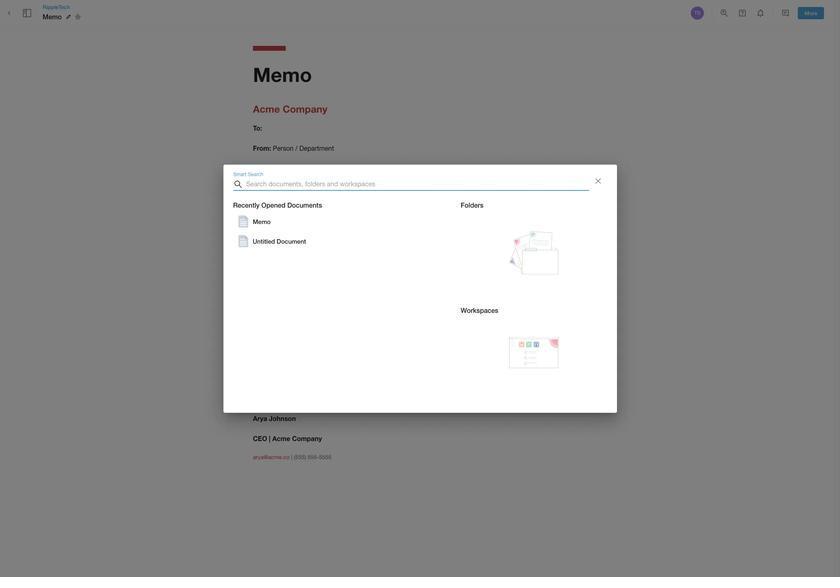 Task type: vqa. For each thing, say whether or not it's contained in the screenshot.
Acme
yes



Task type: locate. For each thing, give the bounding box(es) containing it.
acme company
[[253, 103, 328, 115]]

(i.e.
[[502, 311, 512, 318]]

smart
[[233, 172, 246, 177]]

cc: send copies to anyone affected by the memo.
[[253, 164, 402, 172]]

|
[[269, 435, 271, 443], [291, 454, 292, 461]]

0 vertical spatial |
[[269, 435, 271, 443]]

confidential
[[253, 224, 291, 232]]

anyone
[[313, 165, 334, 172]]

5555
[[319, 454, 332, 461]]

smart search
[[233, 172, 263, 177]]

a
[[311, 311, 314, 318]]

workspaces
[[461, 307, 499, 315]]

ceo | acme company
[[253, 435, 322, 443]]

company up /
[[283, 103, 328, 115]]

2 vertical spatial memo
[[253, 218, 271, 226]]

1 vertical spatial the
[[450, 311, 459, 318]]

1 vertical spatial company
[[292, 435, 322, 443]]

the left why
[[450, 311, 459, 318]]

cc:
[[253, 164, 265, 172]]

more
[[805, 10, 818, 16]]

person
[[273, 145, 294, 152]]

| for arya@acme.co
[[291, 454, 292, 461]]

the right by
[[370, 165, 380, 172]]

memo.
[[381, 165, 402, 172]]

arya
[[253, 415, 267, 423]]

0 horizontal spatial the
[[370, 165, 380, 172]]

1 horizontal spatial the
[[450, 311, 459, 318]]

folders
[[461, 201, 484, 209]]

/
[[296, 145, 298, 152]]

dialog
[[223, 165, 617, 413]]

search
[[248, 172, 263, 177]]

paragraph
[[316, 311, 346, 318]]

helping
[[348, 311, 369, 318]]

documents
[[287, 201, 322, 209]]

acme up the 'to:'
[[253, 103, 280, 115]]

memo link
[[236, 216, 441, 229]]

1 horizontal spatial |
[[291, 454, 292, 461]]

to
[[305, 165, 311, 172]]

memo down subject:
[[253, 218, 271, 226]]

date:
[[253, 184, 270, 192]]

company
[[283, 103, 328, 115], [292, 435, 322, 443]]

1 vertical spatial |
[[291, 454, 292, 461]]

1 vertical spatial acme
[[272, 435, 290, 443]]

memo up acme company
[[253, 63, 312, 86]]

ceo
[[253, 435, 267, 443]]

the inside cc: send copies to anyone affected by the memo.
[[370, 165, 380, 172]]

| right ceo in the bottom left of the page
[[269, 435, 271, 443]]

arya johnson
[[253, 415, 296, 423]]

tb
[[695, 10, 701, 16]]

untitled
[[253, 238, 275, 245]]

why
[[461, 311, 473, 318]]

the for provide
[[450, 311, 459, 318]]

memo down rippletech
[[43, 13, 62, 20]]

behind
[[474, 311, 494, 318]]

acme
[[253, 103, 280, 115], [272, 435, 290, 443]]

company up 555-
[[292, 435, 322, 443]]

| left the (555)
[[291, 454, 292, 461]]

arya@acme.co link
[[253, 454, 290, 461]]

affected
[[336, 165, 360, 172]]

0 horizontal spatial |
[[269, 435, 271, 443]]

acme down johnson
[[272, 435, 290, 443]]

the
[[370, 165, 380, 172], [450, 311, 459, 318]]

memo
[[43, 13, 62, 20], [253, 63, 312, 86], [253, 218, 271, 226]]

0 vertical spatial memo
[[43, 13, 62, 20]]

opened
[[262, 201, 286, 209]]

copies
[[284, 165, 303, 172]]

0 vertical spatial the
[[370, 165, 380, 172]]



Task type: describe. For each thing, give the bounding box(es) containing it.
dialog containing recently opened documents
[[223, 165, 617, 413]]

0 vertical spatial company
[[283, 103, 328, 115]]

from:
[[253, 144, 271, 152]]

more button
[[798, 7, 824, 19]]

recently opened documents
[[233, 201, 322, 209]]

recently
[[233, 201, 260, 209]]

history).
[[514, 311, 537, 318]]

untitled document link
[[236, 235, 441, 248]]

understand
[[414, 311, 448, 318]]

johnson
[[269, 415, 296, 423]]

arya@acme.co | (555) 555-5555
[[253, 454, 332, 461]]

555-
[[308, 454, 319, 461]]

favorite image
[[73, 12, 83, 22]]

rippletech link
[[43, 3, 84, 11]]

Search documents, folders and workspaces text field
[[246, 178, 589, 191]]

arya@acme.co
[[253, 454, 290, 461]]

by
[[361, 165, 369, 172]]

(555)
[[294, 454, 306, 461]]

| for ceo
[[269, 435, 271, 443]]

provide a paragraph helping your audience understand the why behind it (i.e. history).
[[285, 311, 537, 318]]

rippletech
[[43, 4, 70, 10]]

tb button
[[690, 5, 706, 21]]

department
[[300, 145, 334, 152]]

untitled document
[[253, 238, 306, 245]]

send
[[266, 165, 282, 172]]

audience
[[386, 311, 413, 318]]

from: person / department
[[253, 144, 334, 152]]

0 vertical spatial acme
[[253, 103, 280, 115]]

your
[[371, 311, 384, 318]]

it
[[496, 311, 500, 318]]

the for cc:
[[370, 165, 380, 172]]

to:
[[253, 124, 262, 132]]

document
[[277, 238, 306, 245]]

subject:
[[253, 204, 279, 212]]

provide
[[287, 311, 309, 318]]

1 vertical spatial memo
[[253, 63, 312, 86]]



